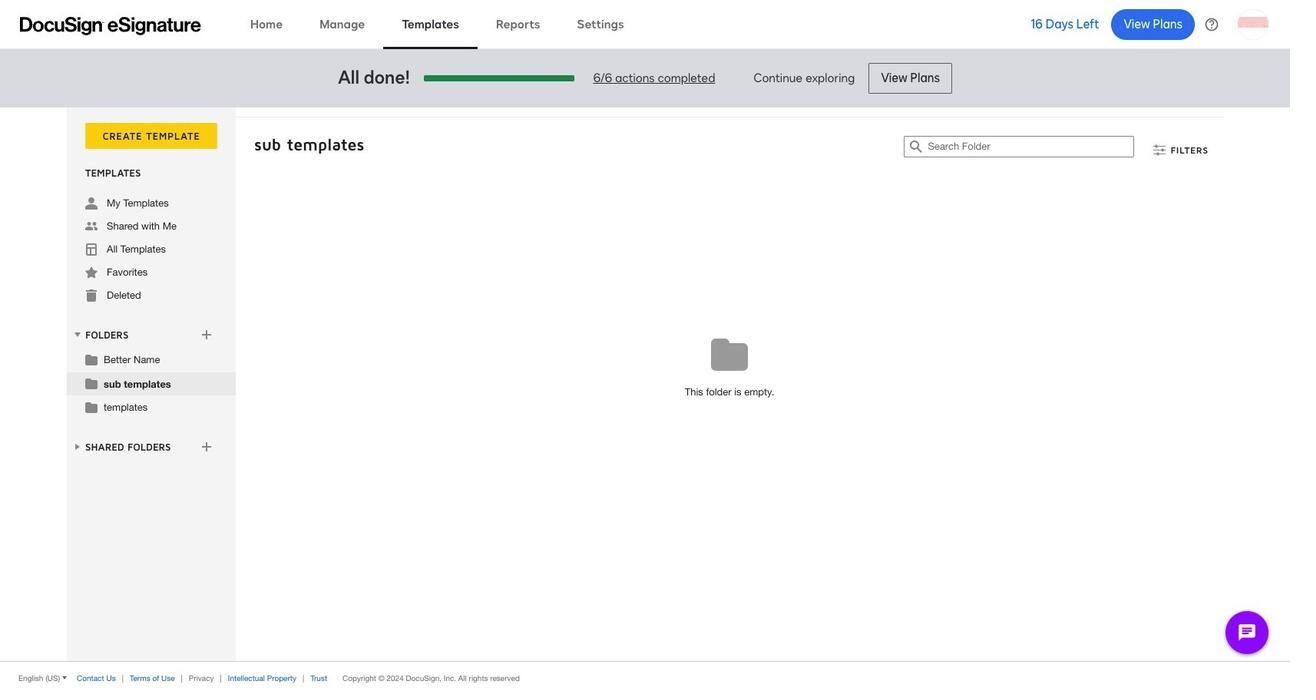 Task type: locate. For each thing, give the bounding box(es) containing it.
shared image
[[85, 221, 98, 233]]

Search Folder text field
[[929, 137, 1135, 157]]

1 vertical spatial folder image
[[85, 377, 98, 390]]

1 folder image from the top
[[85, 353, 98, 366]]

trash image
[[85, 290, 98, 302]]

user image
[[85, 197, 98, 210]]

folder image
[[85, 353, 98, 366], [85, 377, 98, 390]]

0 vertical spatial folder image
[[85, 353, 98, 366]]

star filled image
[[85, 267, 98, 279]]

view folders image
[[71, 329, 84, 341]]



Task type: describe. For each thing, give the bounding box(es) containing it.
docusign esignature image
[[20, 17, 201, 35]]

folder image
[[85, 401, 98, 413]]

2 folder image from the top
[[85, 377, 98, 390]]

your uploaded profile image image
[[1239, 9, 1269, 40]]

more info region
[[0, 662, 1291, 695]]

templates image
[[85, 244, 98, 256]]

view shared folders image
[[71, 441, 84, 453]]

secondary navigation region
[[67, 108, 1228, 662]]



